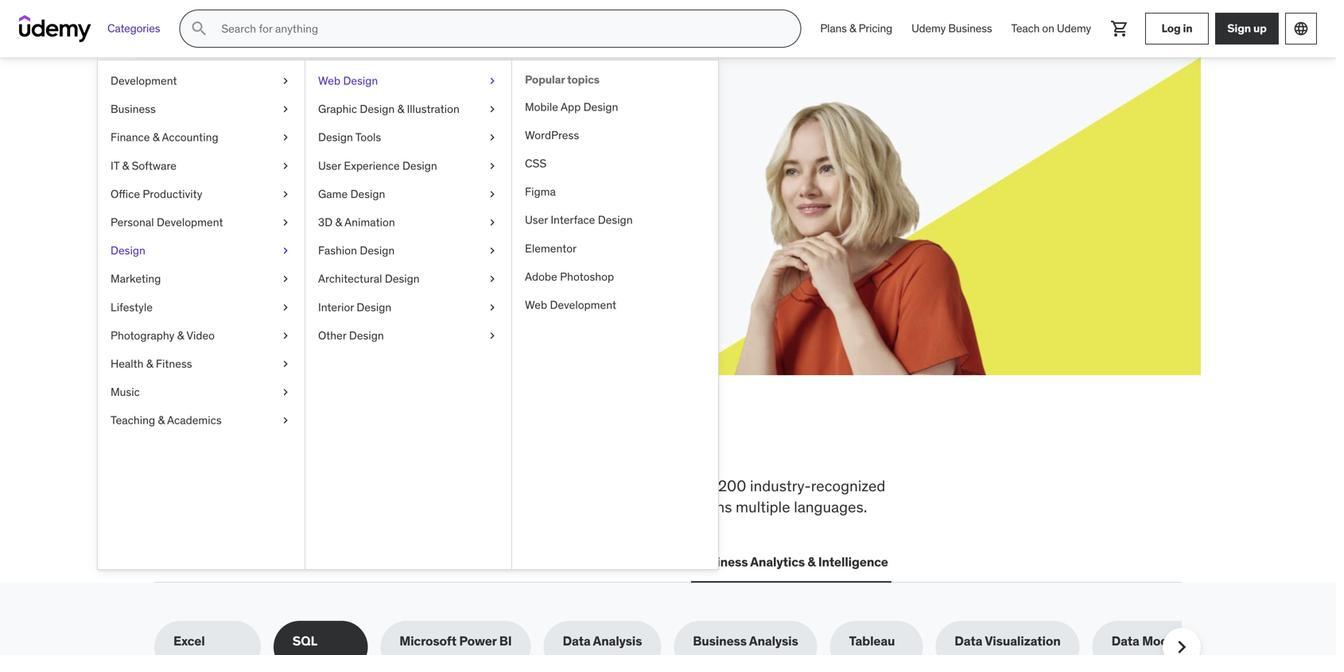 Task type: locate. For each thing, give the bounding box(es) containing it.
& for plans & pricing
[[850, 21, 856, 36]]

in up including on the bottom left
[[501, 424, 532, 465]]

web development for web development link
[[525, 298, 617, 312]]

user experience design
[[318, 159, 437, 173]]

xsmall image for user experience design
[[486, 158, 499, 174]]

for up and
[[664, 477, 682, 496]]

xsmall image inside teaching & academics link
[[279, 413, 292, 429]]

0 horizontal spatial it
[[111, 159, 120, 173]]

xsmall image inside design tools link
[[486, 130, 499, 145]]

0 horizontal spatial your
[[257, 166, 282, 182]]

analysis for data analysis
[[593, 633, 642, 650]]

xsmall image inside other design link
[[486, 328, 499, 344]]

0 horizontal spatial user
[[318, 159, 341, 173]]

web development button
[[154, 544, 270, 582]]

& for 3d & animation
[[335, 215, 342, 229]]

xsmall image inside "personal development" link
[[279, 215, 292, 230]]

lifestyle link
[[98, 293, 305, 322]]

to
[[378, 477, 391, 496]]

web development inside web design element
[[525, 298, 617, 312]]

your
[[330, 126, 387, 160], [257, 166, 282, 182]]

adobe photoshop link
[[512, 263, 718, 291]]

1 vertical spatial your
[[257, 166, 282, 182]]

0 vertical spatial in
[[1183, 21, 1193, 35]]

& right health
[[146, 357, 153, 371]]

xsmall image for interior design
[[486, 300, 499, 315]]

web design element
[[512, 60, 718, 570]]

$12.99
[[212, 184, 250, 200]]

0 horizontal spatial in
[[501, 424, 532, 465]]

game design link
[[305, 180, 512, 208]]

0 horizontal spatial for
[[288, 126, 325, 160]]

design down architectural design
[[357, 300, 392, 314]]

teach
[[1012, 21, 1040, 36]]

music
[[111, 385, 140, 399]]

popular
[[525, 72, 565, 87]]

xsmall image inside health & fitness link
[[279, 356, 292, 372]]

animation
[[345, 215, 395, 229]]

1 vertical spatial for
[[664, 477, 682, 496]]

place
[[601, 424, 684, 465]]

data visualization
[[955, 633, 1061, 650]]

design down the graphic
[[318, 130, 353, 145]]

1 horizontal spatial udemy
[[1057, 21, 1092, 36]]

data left science
[[484, 554, 512, 570]]

it & software link
[[98, 152, 305, 180]]

data modeling
[[1112, 633, 1198, 650]]

skills up workplace
[[264, 424, 349, 465]]

fitness
[[156, 357, 192, 371]]

& right the teaching
[[158, 413, 165, 428]]

xsmall image inside photography & video link
[[279, 328, 292, 344]]

business inside 'link'
[[111, 102, 156, 116]]

office productivity link
[[98, 180, 305, 208]]

business analytics & intelligence
[[694, 554, 889, 570]]

data right bi on the left bottom of page
[[563, 633, 591, 650]]

for inside covering critical workplace skills to technical topics, including prep content for over 200 industry-recognized certifications, our catalog supports well-rounded professional development and spans multiple languages.
[[664, 477, 682, 496]]

data for data science
[[484, 554, 512, 570]]

xsmall image inside finance & accounting link
[[279, 130, 292, 145]]

xsmall image for design
[[279, 243, 292, 259]]

1 horizontal spatial for
[[664, 477, 682, 496]]

user up 15.
[[318, 159, 341, 173]]

xsmall image inside fashion design link
[[486, 243, 499, 259]]

development
[[111, 74, 177, 88], [157, 215, 223, 229], [550, 298, 617, 312], [187, 554, 267, 570]]

1 horizontal spatial analysis
[[749, 633, 798, 650]]

skills up the supports on the bottom of page
[[340, 477, 374, 496]]

& right analytics
[[808, 554, 816, 570]]

1 udemy from the left
[[912, 21, 946, 36]]

web down adobe
[[525, 298, 547, 312]]

design down figma link
[[598, 213, 633, 227]]

analysis
[[593, 633, 642, 650], [749, 633, 798, 650]]

udemy right pricing
[[912, 21, 946, 36]]

xsmall image
[[279, 73, 292, 89], [279, 102, 292, 117], [279, 130, 292, 145], [279, 158, 292, 174], [486, 158, 499, 174], [486, 186, 499, 202], [279, 215, 292, 230], [486, 215, 499, 230], [279, 271, 292, 287], [486, 300, 499, 315], [486, 328, 499, 344], [279, 385, 292, 400], [279, 413, 292, 429]]

3d & animation link
[[305, 208, 512, 237]]

1 vertical spatial web development
[[158, 554, 267, 570]]

for
[[288, 126, 325, 160], [664, 477, 682, 496]]

topics
[[567, 72, 600, 87]]

web development inside button
[[158, 554, 267, 570]]

fashion
[[318, 243, 357, 258]]

industry-
[[750, 477, 811, 496]]

xsmall image for game design
[[486, 186, 499, 202]]

xsmall image inside 'architectural design' link
[[486, 271, 499, 287]]

supports
[[329, 498, 389, 517]]

log
[[1162, 21, 1181, 35]]

development for "personal development" link
[[157, 215, 223, 229]]

xsmall image
[[486, 73, 499, 89], [486, 102, 499, 117], [486, 130, 499, 145], [279, 186, 292, 202], [279, 243, 292, 259], [486, 243, 499, 259], [486, 271, 499, 287], [279, 300, 292, 315], [279, 328, 292, 344], [279, 356, 292, 372]]

xsmall image for teaching & academics
[[279, 413, 292, 429]]

css
[[525, 156, 547, 171]]

xsmall image inside 'it & software' link
[[279, 158, 292, 174]]

1 horizontal spatial web development
[[525, 298, 617, 312]]

0 vertical spatial it
[[111, 159, 120, 173]]

0 horizontal spatial web development
[[158, 554, 267, 570]]

architectural design link
[[305, 265, 512, 293]]

it & software
[[111, 159, 177, 173]]

potential
[[285, 166, 335, 182]]

data for data visualization
[[955, 633, 983, 650]]

1 horizontal spatial it
[[286, 554, 296, 570]]

in right log
[[1183, 21, 1193, 35]]

data inside "button"
[[484, 554, 512, 570]]

xsmall image inside interior design link
[[486, 300, 499, 315]]

elementor
[[525, 241, 577, 256]]

xsmall image for lifestyle
[[279, 300, 292, 315]]

web inside button
[[158, 554, 184, 570]]

3d & animation
[[318, 215, 395, 229]]

xsmall image inside development link
[[279, 73, 292, 89]]

tableau
[[849, 633, 895, 650]]

1 analysis from the left
[[593, 633, 642, 650]]

1 horizontal spatial user
[[525, 213, 548, 227]]

one
[[538, 424, 595, 465]]

xsmall image for web design
[[486, 73, 499, 89]]

xsmall image inside web design link
[[486, 73, 499, 89]]

development down photoshop
[[550, 298, 617, 312]]

graphic design & illustration link
[[305, 95, 512, 123]]

1 vertical spatial web
[[525, 298, 547, 312]]

business
[[949, 21, 992, 36], [111, 102, 156, 116], [694, 554, 748, 570], [693, 633, 747, 650]]

business inside topic filters element
[[693, 633, 747, 650]]

udemy right "on"
[[1057, 21, 1092, 36]]

health
[[111, 357, 144, 371]]

xsmall image for finance & accounting
[[279, 130, 292, 145]]

content
[[608, 477, 660, 496]]

skills inside covering critical workplace skills to technical topics, including prep content for over 200 industry-recognized certifications, our catalog supports well-rounded professional development and spans multiple languages.
[[340, 477, 374, 496]]

analysis for business analysis
[[749, 633, 798, 650]]

& up the office
[[122, 159, 129, 173]]

architectural
[[318, 272, 382, 286]]

plans
[[820, 21, 847, 36]]

1 horizontal spatial web
[[318, 74, 341, 88]]

workplace
[[267, 477, 337, 496]]

teaching & academics
[[111, 413, 222, 428]]

xsmall image for business
[[279, 102, 292, 117]]

interior
[[318, 300, 354, 314]]

professional
[[485, 498, 568, 517]]

xsmall image inside user experience design link
[[486, 158, 499, 174]]

2 udemy from the left
[[1057, 21, 1092, 36]]

figma
[[525, 185, 556, 199]]

data for data analysis
[[563, 633, 591, 650]]

other design
[[318, 328, 384, 343]]

it left the certifications
[[286, 554, 296, 570]]

certifications,
[[154, 498, 246, 517]]

sign
[[1228, 21, 1251, 35]]

finance & accounting link
[[98, 123, 305, 152]]

business for business analysis
[[693, 633, 747, 650]]

& left video at left bottom
[[177, 328, 184, 343]]

0 horizontal spatial udemy
[[912, 21, 946, 36]]

you
[[355, 424, 412, 465]]

& right '3d'
[[335, 215, 342, 229]]

web development link
[[512, 291, 718, 319]]

graphic design & illustration
[[318, 102, 460, 116]]

xsmall image inside office productivity link
[[279, 186, 292, 202]]

1 horizontal spatial your
[[330, 126, 387, 160]]

xsmall image inside the game design link
[[486, 186, 499, 202]]

xsmall image inside the design link
[[279, 243, 292, 259]]

0 vertical spatial your
[[330, 126, 387, 160]]

user down figma in the left top of the page
[[525, 213, 548, 227]]

data left modeling
[[1112, 633, 1140, 650]]

web up the graphic
[[318, 74, 341, 88]]

0 vertical spatial for
[[288, 126, 325, 160]]

development inside button
[[187, 554, 267, 570]]

web development down certifications,
[[158, 554, 267, 570]]

it for it & software
[[111, 159, 120, 173]]

xsmall image inside music link
[[279, 385, 292, 400]]

data left visualization
[[955, 633, 983, 650]]

development down office productivity link
[[157, 215, 223, 229]]

data
[[484, 554, 512, 570], [563, 633, 591, 650], [955, 633, 983, 650], [1112, 633, 1140, 650]]

wordpress
[[525, 128, 579, 142]]

& right 'finance'
[[153, 130, 159, 145]]

0 horizontal spatial analysis
[[593, 633, 642, 650]]

user
[[318, 159, 341, 173], [525, 213, 548, 227]]

it up the office
[[111, 159, 120, 173]]

& right plans
[[850, 21, 856, 36]]

1 vertical spatial it
[[286, 554, 296, 570]]

xsmall image inside graphic design & illustration link
[[486, 102, 499, 117]]

fashion design link
[[305, 237, 512, 265]]

development inside web design element
[[550, 298, 617, 312]]

skills for your future expand your potential with a course. starting at just $12.99 through dec 15.
[[212, 126, 504, 200]]

adobe
[[525, 270, 557, 284]]

development down certifications,
[[187, 554, 267, 570]]

mobile
[[525, 100, 558, 114]]

15.
[[327, 184, 342, 200]]

xsmall image for architectural design
[[486, 271, 499, 287]]

0 vertical spatial web
[[318, 74, 341, 88]]

web down certifications,
[[158, 554, 184, 570]]

0 vertical spatial web development
[[525, 298, 617, 312]]

xsmall image inside 3d & animation link
[[486, 215, 499, 230]]

xsmall image for health & fitness
[[279, 356, 292, 372]]

bi
[[499, 633, 512, 650]]

log in link
[[1146, 13, 1209, 45]]

Search for anything text field
[[218, 15, 781, 42]]

data for data modeling
[[1112, 633, 1140, 650]]

teach on udemy
[[1012, 21, 1092, 36]]

3d
[[318, 215, 333, 229]]

2 horizontal spatial web
[[525, 298, 547, 312]]

communication
[[581, 554, 675, 570]]

topic filters element
[[154, 621, 1217, 656]]

& for photography & video
[[177, 328, 184, 343]]

well-
[[392, 498, 425, 517]]

1 vertical spatial user
[[525, 213, 548, 227]]

&
[[850, 21, 856, 36], [397, 102, 404, 116], [153, 130, 159, 145], [122, 159, 129, 173], [335, 215, 342, 229], [177, 328, 184, 343], [146, 357, 153, 371], [158, 413, 165, 428], [808, 554, 816, 570]]

visualization
[[985, 633, 1061, 650]]

photoshop
[[560, 270, 614, 284]]

game
[[318, 187, 348, 201]]

our
[[250, 498, 272, 517]]

it inside 'button'
[[286, 554, 296, 570]]

2 vertical spatial web
[[158, 554, 184, 570]]

user inside web design element
[[525, 213, 548, 227]]

xsmall image inside business 'link'
[[279, 102, 292, 117]]

0 vertical spatial user
[[318, 159, 341, 173]]

2 analysis from the left
[[749, 633, 798, 650]]

xsmall image inside lifestyle 'link'
[[279, 300, 292, 315]]

office productivity
[[111, 187, 202, 201]]

0 horizontal spatial web
[[158, 554, 184, 570]]

business inside "button"
[[694, 554, 748, 570]]

for up potential
[[288, 126, 325, 160]]

1 vertical spatial skills
[[340, 477, 374, 496]]

web development down adobe photoshop
[[525, 298, 617, 312]]

with
[[338, 166, 362, 182]]

illustration
[[407, 102, 460, 116]]

xsmall image inside 'marketing' link
[[279, 271, 292, 287]]

shopping cart with 0 items image
[[1111, 19, 1130, 38]]



Task type: describe. For each thing, give the bounding box(es) containing it.
0 vertical spatial skills
[[264, 424, 349, 465]]

microsoft power bi
[[400, 633, 512, 650]]

teach on udemy link
[[1002, 10, 1101, 48]]

it certifications
[[286, 554, 380, 570]]

xsmall image for design tools
[[486, 130, 499, 145]]

interior design link
[[305, 293, 512, 322]]

future
[[392, 126, 470, 160]]

plans & pricing
[[820, 21, 893, 36]]

data analysis
[[563, 633, 642, 650]]

business for business
[[111, 102, 156, 116]]

xsmall image for development
[[279, 73, 292, 89]]

xsmall image for other design
[[486, 328, 499, 344]]

interior design
[[318, 300, 392, 314]]

marketing
[[111, 272, 161, 286]]

web for web design link at the top
[[318, 74, 341, 88]]

xsmall image for personal development
[[279, 215, 292, 230]]

design down fashion design link
[[385, 272, 420, 286]]

teaching & academics link
[[98, 407, 305, 435]]

user interface design link
[[512, 206, 718, 235]]

user for user experience design
[[318, 159, 341, 173]]

development for web development button
[[187, 554, 267, 570]]

personal development
[[111, 215, 223, 229]]

choose a language image
[[1294, 21, 1310, 37]]

business analytics & intelligence button
[[691, 544, 892, 582]]

mobile app design link
[[512, 93, 718, 121]]

mobile app design
[[525, 100, 618, 114]]

graphic
[[318, 102, 357, 116]]

it for it certifications
[[286, 554, 296, 570]]

the
[[207, 424, 258, 465]]

video
[[187, 328, 215, 343]]

analytics
[[751, 554, 805, 570]]

categories
[[107, 21, 160, 36]]

design down "personal"
[[111, 243, 145, 258]]

office
[[111, 187, 140, 201]]

udemy business
[[912, 21, 992, 36]]

design up tools
[[360, 102, 395, 116]]

& inside "button"
[[808, 554, 816, 570]]

next image
[[1169, 635, 1195, 656]]

xsmall image for graphic design & illustration
[[486, 102, 499, 117]]

course.
[[375, 166, 417, 182]]

& for finance & accounting
[[153, 130, 159, 145]]

health & fitness
[[111, 357, 192, 371]]

xsmall image for photography & video
[[279, 328, 292, 344]]

web development for web development button
[[158, 554, 267, 570]]

& for it & software
[[122, 159, 129, 173]]

figma link
[[512, 178, 718, 206]]

1 vertical spatial in
[[501, 424, 532, 465]]

finance
[[111, 130, 150, 145]]

just
[[483, 166, 504, 182]]

web for web development button
[[158, 554, 184, 570]]

design down the 'animation'
[[360, 243, 395, 258]]

submit search image
[[190, 19, 209, 38]]

including
[[508, 477, 570, 496]]

for inside skills for your future expand your potential with a course. starting at just $12.99 through dec 15.
[[288, 126, 325, 160]]

business for business analytics & intelligence
[[694, 554, 748, 570]]

communication button
[[578, 544, 678, 582]]

design tools
[[318, 130, 381, 145]]

user interface design
[[525, 213, 633, 227]]

xsmall image for music
[[279, 385, 292, 400]]

prep
[[573, 477, 604, 496]]

expand
[[212, 166, 254, 182]]

design right app
[[584, 100, 618, 114]]

architectural design
[[318, 272, 420, 286]]

technical
[[395, 477, 456, 496]]

multiple
[[736, 498, 791, 517]]

all
[[154, 424, 201, 465]]

game design
[[318, 187, 385, 201]]

categories button
[[98, 10, 170, 48]]

design link
[[98, 237, 305, 265]]

plans & pricing link
[[811, 10, 902, 48]]

development down categories dropdown button
[[111, 74, 177, 88]]

photography & video
[[111, 328, 215, 343]]

lifestyle
[[111, 300, 153, 314]]

software
[[132, 159, 177, 173]]

languages.
[[794, 498, 867, 517]]

spans
[[692, 498, 732, 517]]

health & fitness link
[[98, 350, 305, 378]]

1 horizontal spatial in
[[1183, 21, 1193, 35]]

dec
[[301, 184, 324, 200]]

certifications
[[299, 554, 380, 570]]

development link
[[98, 67, 305, 95]]

sign up link
[[1216, 13, 1279, 45]]

udemy image
[[19, 15, 91, 42]]

intelligence
[[819, 554, 889, 570]]

adobe photoshop
[[525, 270, 614, 284]]

xsmall image for it & software
[[279, 158, 292, 174]]

xsmall image for 3d & animation
[[486, 215, 499, 230]]

catalog
[[275, 498, 325, 517]]

xsmall image for marketing
[[279, 271, 292, 287]]

design down design tools link
[[403, 159, 437, 173]]

web for web development link
[[525, 298, 547, 312]]

data science
[[484, 554, 562, 570]]

photography
[[111, 328, 175, 343]]

critical
[[218, 477, 264, 496]]

business analysis
[[693, 633, 798, 650]]

need
[[418, 424, 495, 465]]

user for user interface design
[[525, 213, 548, 227]]

sign up
[[1228, 21, 1267, 35]]

design down a
[[351, 187, 385, 201]]

design down interior design
[[349, 328, 384, 343]]

other design link
[[305, 322, 512, 350]]

development for web development link
[[550, 298, 617, 312]]

leadership
[[399, 554, 465, 570]]

design up the graphic
[[343, 74, 378, 88]]

pricing
[[859, 21, 893, 36]]

over
[[686, 477, 715, 496]]

experience
[[344, 159, 400, 173]]

covering critical workplace skills to technical topics, including prep content for over 200 industry-recognized certifications, our catalog supports well-rounded professional development and spans multiple languages.
[[154, 477, 886, 517]]

& for teaching & academics
[[158, 413, 165, 428]]

xsmall image for office productivity
[[279, 186, 292, 202]]

it certifications button
[[282, 544, 383, 582]]

other
[[318, 328, 347, 343]]

xsmall image for fashion design
[[486, 243, 499, 259]]

& for health & fitness
[[146, 357, 153, 371]]

& down web design link at the top
[[397, 102, 404, 116]]

development
[[572, 498, 660, 517]]

and
[[663, 498, 689, 517]]

a
[[366, 166, 372, 182]]

data science button
[[481, 544, 565, 582]]

productivity
[[143, 187, 202, 201]]



Task type: vqa. For each thing, say whether or not it's contained in the screenshot.
topmost the courses
no



